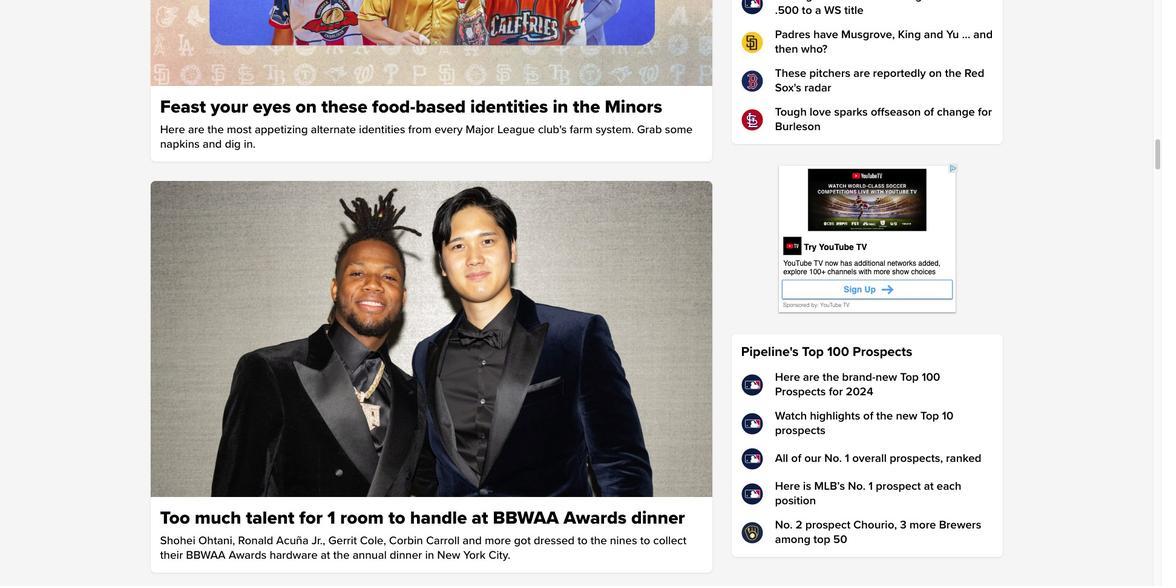 Task type: locate. For each thing, give the bounding box(es) containing it.
identities up 'league'
[[471, 96, 548, 118]]

0 vertical spatial 1
[[845, 452, 850, 466]]

0 horizontal spatial at
[[321, 549, 330, 563]]

bbwaa up got
[[493, 507, 559, 529]]

100
[[828, 344, 850, 360], [922, 371, 941, 385]]

2 vertical spatial top
[[921, 409, 940, 423]]

for inside here are the brand-new top 100 prospects for 2024
[[829, 385, 844, 399]]

are inside here are the brand-new top 100 prospects for 2024
[[804, 371, 820, 385]]

to left the a
[[802, 4, 813, 18]]

no. for mlb's
[[848, 480, 866, 494]]

new inside here are the brand-new top 100 prospects for 2024
[[876, 371, 898, 385]]

here down pipeline's
[[776, 371, 801, 385]]

0 vertical spatial more
[[910, 518, 937, 532]]

1 horizontal spatial of
[[864, 409, 874, 423]]

1 inside all of our no. 1 overall prospects, ranked "link"
[[845, 452, 850, 466]]

2 horizontal spatial for
[[979, 105, 993, 119]]

on up appetizing
[[296, 96, 317, 118]]

top left 10
[[921, 409, 940, 423]]

.500
[[776, 4, 799, 18]]

every
[[435, 123, 463, 137]]

mlb image inside the watch highlights of the new top 10 prospects link
[[742, 413, 763, 435]]

of inside watch highlights of the new top 10 prospects
[[864, 409, 874, 423]]

1 vertical spatial more
[[485, 534, 511, 548]]

ohtani,
[[199, 534, 235, 548]]

of down 2024
[[864, 409, 874, 423]]

the down here are the brand-new top 100 prospects for 2024 link
[[877, 409, 894, 423]]

highlights
[[810, 409, 861, 423]]

1 vertical spatial of
[[864, 409, 874, 423]]

for left 2024
[[829, 385, 844, 399]]

0 horizontal spatial awards
[[229, 549, 267, 563]]

1 horizontal spatial for
[[829, 385, 844, 399]]

0 horizontal spatial are
[[188, 123, 205, 137]]

tough love sparks offseason of change for burleson link
[[742, 105, 994, 134]]

watch
[[776, 409, 808, 423]]

city.
[[489, 549, 511, 563]]

0 horizontal spatial no.
[[776, 518, 793, 532]]

mlb image inside picking 6 teams who could go from under .500 to a ws title link
[[742, 0, 763, 15]]

1 vertical spatial prospect
[[806, 518, 851, 532]]

at down jr.,
[[321, 549, 330, 563]]

0 vertical spatial in
[[553, 96, 569, 118]]

new for brand-
[[876, 371, 898, 385]]

new inside watch highlights of the new top 10 prospects
[[896, 409, 918, 423]]

mlb image for here
[[742, 483, 763, 505]]

2 vertical spatial here
[[776, 480, 801, 494]]

1 vertical spatial are
[[188, 123, 205, 137]]

here inside feast your eyes on these food-based identities in the minors here are the most appetizing alternate identities from every major league club's farm system. grab some napkins and dig in.
[[160, 123, 185, 137]]

1 vertical spatial from
[[409, 123, 432, 137]]

1 inside here is mlb's no. 1 prospect at each position
[[869, 480, 873, 494]]

more
[[910, 518, 937, 532], [485, 534, 511, 548]]

top inside here are the brand-new top 100 prospects for 2024
[[901, 371, 919, 385]]

ranked
[[947, 452, 982, 466]]

1 horizontal spatial 1
[[845, 452, 850, 466]]

0 horizontal spatial identities
[[359, 123, 406, 137]]

1 horizontal spatial at
[[472, 507, 489, 529]]

awards up nines
[[564, 507, 627, 529]]

in up club's
[[553, 96, 569, 118]]

napkins
[[160, 137, 200, 151]]

0 vertical spatial are
[[854, 67, 871, 81]]

all of our no. 1 overall prospects, ranked
[[776, 452, 982, 466]]

top
[[803, 344, 824, 360], [901, 371, 919, 385], [921, 409, 940, 423]]

0 horizontal spatial prospects
[[776, 385, 826, 399]]

0 horizontal spatial in
[[425, 549, 435, 563]]

1 vertical spatial no.
[[848, 480, 866, 494]]

2 vertical spatial of
[[792, 452, 802, 466]]

for up jr.,
[[299, 507, 323, 529]]

1 vertical spatial awards
[[229, 549, 267, 563]]

no. inside here is mlb's no. 1 prospect at each position
[[848, 480, 866, 494]]

0 vertical spatial for
[[979, 105, 993, 119]]

1 for overall
[[845, 452, 850, 466]]

1 horizontal spatial dinner
[[632, 507, 686, 529]]

all
[[776, 452, 789, 466]]

these
[[776, 67, 807, 81]]

the down gerrit
[[333, 549, 350, 563]]

new left 10
[[896, 409, 918, 423]]

gerrit
[[329, 534, 357, 548]]

1 vertical spatial here
[[776, 371, 801, 385]]

mlb image left all
[[742, 448, 763, 470]]

based
[[416, 96, 466, 118]]

4 mlb image from the top
[[742, 483, 763, 505]]

of inside "link"
[[792, 452, 802, 466]]

these pitchers are reportedly on the red sox's radar link
[[742, 67, 994, 96]]

awards down ronald
[[229, 549, 267, 563]]

in left new
[[425, 549, 435, 563]]

system.
[[596, 123, 635, 137]]

picking 6 teams who could go from under .500 to a ws title link
[[742, 0, 994, 18]]

more right 3
[[910, 518, 937, 532]]

alternate
[[311, 123, 356, 137]]

top inside watch highlights of the new top 10 prospects
[[921, 409, 940, 423]]

0 vertical spatial 100
[[828, 344, 850, 360]]

dinner down 'corbin'
[[390, 549, 422, 563]]

feast your eyes on these food-based identities in the minors image
[[151, 0, 713, 86]]

identities
[[471, 96, 548, 118], [359, 123, 406, 137]]

bbwaa down ohtani,
[[186, 549, 226, 563]]

prospect up "top"
[[806, 518, 851, 532]]

to
[[802, 4, 813, 18], [389, 507, 406, 529], [578, 534, 588, 548], [641, 534, 651, 548]]

cardinals image
[[742, 109, 763, 131]]

and left dig
[[203, 137, 222, 151]]

1 mlb image from the top
[[742, 0, 763, 15]]

1 inside too much talent for 1 room to handle at bbwaa awards dinner shohei ohtani, ronald acuña jr., gerrit cole, corbin carroll and more got dressed to the nines to collect their bbwaa awards hardware at the annual dinner in new york city.
[[328, 507, 336, 529]]

these pitchers are reportedly on the red sox's radar
[[776, 67, 985, 95]]

0 vertical spatial no.
[[825, 452, 843, 466]]

hardware
[[270, 549, 318, 563]]

2 vertical spatial 1
[[328, 507, 336, 529]]

dressed
[[534, 534, 575, 548]]

1 horizontal spatial prospect
[[876, 480, 922, 494]]

here
[[160, 123, 185, 137], [776, 371, 801, 385], [776, 480, 801, 494]]

1 up gerrit
[[328, 507, 336, 529]]

identities down food-
[[359, 123, 406, 137]]

1 horizontal spatial prospects
[[853, 344, 913, 360]]

here are the brand-new top 100 prospects for 2024 link
[[742, 371, 994, 400]]

2 horizontal spatial at
[[925, 480, 934, 494]]

york
[[464, 549, 486, 563]]

1 horizontal spatial bbwaa
[[493, 507, 559, 529]]

0 horizontal spatial for
[[299, 507, 323, 529]]

and inside too much talent for 1 room to handle at bbwaa awards dinner shohei ohtani, ronald acuña jr., gerrit cole, corbin carroll and more got dressed to the nines to collect their bbwaa awards hardware at the annual dinner in new york city.
[[463, 534, 482, 548]]

0 horizontal spatial top
[[803, 344, 824, 360]]

2 horizontal spatial top
[[921, 409, 940, 423]]

dig
[[225, 137, 241, 151]]

here inside here is mlb's no. 1 prospect at each position
[[776, 480, 801, 494]]

top
[[814, 533, 831, 547]]

nines
[[610, 534, 638, 548]]

2 vertical spatial for
[[299, 507, 323, 529]]

1 vertical spatial 1
[[869, 480, 873, 494]]

on
[[929, 67, 943, 81], [296, 96, 317, 118]]

top right 'brand-'
[[901, 371, 919, 385]]

new up the watch highlights of the new top 10 prospects link
[[876, 371, 898, 385]]

1 vertical spatial prospects
[[776, 385, 826, 399]]

musgrove,
[[842, 28, 896, 42]]

0 vertical spatial top
[[803, 344, 824, 360]]

prospects
[[776, 424, 826, 438]]

1 horizontal spatial more
[[910, 518, 937, 532]]

more inside "no. 2 prospect chourio, 3 more brewers among top 50"
[[910, 518, 937, 532]]

and right ...
[[974, 28, 993, 42]]

chourio,
[[854, 518, 898, 532]]

here is mlb's no. 1 prospect at each position
[[776, 480, 962, 508]]

0 horizontal spatial dinner
[[390, 549, 422, 563]]

new
[[437, 549, 461, 563]]

here up 'position'
[[776, 480, 801, 494]]

brewers image
[[742, 522, 763, 544]]

1 vertical spatial new
[[896, 409, 918, 423]]

from down feast your eyes on these food-based identities in the minors link
[[409, 123, 432, 137]]

major
[[466, 123, 495, 137]]

the down pipeline's top 100 prospects
[[823, 371, 840, 385]]

2 vertical spatial no.
[[776, 518, 793, 532]]

2 horizontal spatial 1
[[869, 480, 873, 494]]

0 horizontal spatial bbwaa
[[186, 549, 226, 563]]

here is mlb's no. 1 prospect at each position link
[[742, 480, 994, 509]]

0 horizontal spatial on
[[296, 96, 317, 118]]

then
[[776, 42, 799, 56]]

50
[[834, 533, 848, 547]]

2 horizontal spatial no.
[[848, 480, 866, 494]]

no. right mlb's at the right bottom of the page
[[848, 480, 866, 494]]

1 down all of our no. 1 overall prospects, ranked "link"
[[869, 480, 873, 494]]

pitchers
[[810, 67, 851, 81]]

at up york
[[472, 507, 489, 529]]

at
[[925, 480, 934, 494], [472, 507, 489, 529], [321, 549, 330, 563]]

the left red
[[946, 67, 962, 81]]

king
[[898, 28, 922, 42]]

in.
[[244, 137, 256, 151]]

watch highlights of the new top 10 prospects
[[776, 409, 954, 438]]

1 for room
[[328, 507, 336, 529]]

1 horizontal spatial in
[[553, 96, 569, 118]]

the inside watch highlights of the new top 10 prospects
[[877, 409, 894, 423]]

here inside here are the brand-new top 100 prospects for 2024
[[776, 371, 801, 385]]

of left change
[[924, 105, 935, 119]]

of
[[924, 105, 935, 119], [864, 409, 874, 423], [792, 452, 802, 466]]

mlb image down mlb image
[[742, 413, 763, 435]]

awards
[[564, 507, 627, 529], [229, 549, 267, 563]]

0 vertical spatial from
[[932, 0, 956, 3]]

0 horizontal spatial more
[[485, 534, 511, 548]]

at left each
[[925, 480, 934, 494]]

0 horizontal spatial 1
[[328, 507, 336, 529]]

1 vertical spatial identities
[[359, 123, 406, 137]]

are down pipeline's top 100 prospects
[[804, 371, 820, 385]]

here for here are the brand-new top 100 prospects for 2024
[[776, 371, 801, 385]]

0 vertical spatial on
[[929, 67, 943, 81]]

10
[[943, 409, 954, 423]]

1 vertical spatial top
[[901, 371, 919, 385]]

too much talent for 1 room to handle at bbwaa awards dinner image
[[151, 181, 713, 497]]

0 horizontal spatial from
[[409, 123, 432, 137]]

bbwaa
[[493, 507, 559, 529], [186, 549, 226, 563]]

1 vertical spatial 100
[[922, 371, 941, 385]]

here up napkins
[[160, 123, 185, 137]]

no. inside "no. 2 prospect chourio, 3 more brewers among top 50"
[[776, 518, 793, 532]]

red sox image
[[742, 70, 763, 92]]

and
[[925, 28, 944, 42], [974, 28, 993, 42], [203, 137, 222, 151], [463, 534, 482, 548]]

1 horizontal spatial are
[[804, 371, 820, 385]]

no.
[[825, 452, 843, 466], [848, 480, 866, 494], [776, 518, 793, 532]]

2 horizontal spatial are
[[854, 67, 871, 81]]

top right pipeline's
[[803, 344, 824, 360]]

and up york
[[463, 534, 482, 548]]

2 vertical spatial are
[[804, 371, 820, 385]]

the inside these pitchers are reportedly on the red sox's radar
[[946, 67, 962, 81]]

for right change
[[979, 105, 993, 119]]

0 vertical spatial new
[[876, 371, 898, 385]]

the left "most"
[[208, 123, 224, 137]]

mlb image left .500
[[742, 0, 763, 15]]

on right reportedly
[[929, 67, 943, 81]]

0 vertical spatial at
[[925, 480, 934, 494]]

jr.,
[[312, 534, 326, 548]]

tough
[[776, 105, 807, 119]]

much
[[195, 507, 241, 529]]

more up city.
[[485, 534, 511, 548]]

among
[[776, 533, 811, 547]]

0 vertical spatial bbwaa
[[493, 507, 559, 529]]

prospect
[[876, 480, 922, 494], [806, 518, 851, 532]]

0 horizontal spatial prospect
[[806, 518, 851, 532]]

prospect inside here is mlb's no. 1 prospect at each position
[[876, 480, 922, 494]]

are up napkins
[[188, 123, 205, 137]]

prospect inside "no. 2 prospect chourio, 3 more brewers among top 50"
[[806, 518, 851, 532]]

0 vertical spatial of
[[924, 105, 935, 119]]

prospects up watch
[[776, 385, 826, 399]]

1 horizontal spatial no.
[[825, 452, 843, 466]]

0 vertical spatial awards
[[564, 507, 627, 529]]

picking 6 teams who could go from under .500 to a ws title
[[776, 0, 989, 18]]

1 horizontal spatial awards
[[564, 507, 627, 529]]

shohei
[[160, 534, 196, 548]]

dinner up the collect
[[632, 507, 686, 529]]

1 horizontal spatial 100
[[922, 371, 941, 385]]

2 horizontal spatial of
[[924, 105, 935, 119]]

of right all
[[792, 452, 802, 466]]

are
[[854, 67, 871, 81], [188, 123, 205, 137], [804, 371, 820, 385]]

no. left 2
[[776, 518, 793, 532]]

no. 2 prospect chourio, 3 more brewers among top 50 link
[[742, 518, 994, 548]]

mlb image
[[742, 0, 763, 15], [742, 413, 763, 435], [742, 448, 763, 470], [742, 483, 763, 505]]

overall
[[853, 452, 887, 466]]

1 vertical spatial for
[[829, 385, 844, 399]]

1 left overall
[[845, 452, 850, 466]]

from right go
[[932, 0, 956, 3]]

1 horizontal spatial top
[[901, 371, 919, 385]]

0 vertical spatial here
[[160, 123, 185, 137]]

food-
[[372, 96, 416, 118]]

no. inside "link"
[[825, 452, 843, 466]]

1 vertical spatial on
[[296, 96, 317, 118]]

to inside picking 6 teams who could go from under .500 to a ws title
[[802, 4, 813, 18]]

mlb image up 'brewers' icon
[[742, 483, 763, 505]]

1 vertical spatial in
[[425, 549, 435, 563]]

in
[[553, 96, 569, 118], [425, 549, 435, 563]]

0 vertical spatial prospects
[[853, 344, 913, 360]]

no. right our
[[825, 452, 843, 466]]

the left nines
[[591, 534, 607, 548]]

prospect down prospects,
[[876, 480, 922, 494]]

0 vertical spatial identities
[[471, 96, 548, 118]]

2 vertical spatial at
[[321, 549, 330, 563]]

are down padres have musgrove, king and yu ... and then who? link
[[854, 67, 871, 81]]

1 vertical spatial dinner
[[390, 549, 422, 563]]

0 vertical spatial prospect
[[876, 480, 922, 494]]

prospects up 'brand-'
[[853, 344, 913, 360]]

0 horizontal spatial of
[[792, 452, 802, 466]]

1 horizontal spatial on
[[929, 67, 943, 81]]

2 mlb image from the top
[[742, 413, 763, 435]]

3 mlb image from the top
[[742, 448, 763, 470]]

2024
[[846, 385, 874, 399]]

1 horizontal spatial from
[[932, 0, 956, 3]]



Task type: vqa. For each thing, say whether or not it's contained in the screenshot.
room
yes



Task type: describe. For each thing, give the bounding box(es) containing it.
annual
[[353, 549, 387, 563]]

top for the
[[921, 409, 940, 423]]

change
[[938, 105, 976, 119]]

could
[[885, 0, 913, 3]]

handle
[[410, 507, 467, 529]]

under
[[959, 0, 989, 3]]

room
[[340, 507, 384, 529]]

your
[[211, 96, 248, 118]]

appetizing
[[255, 123, 308, 137]]

league
[[498, 123, 535, 137]]

their
[[160, 549, 183, 563]]

mlb's
[[815, 480, 846, 494]]

carroll
[[426, 534, 460, 548]]

talent
[[246, 507, 295, 529]]

collect
[[654, 534, 687, 548]]

radar
[[805, 81, 832, 95]]

from inside picking 6 teams who could go from under .500 to a ws title
[[932, 0, 956, 3]]

all of our no. 1 overall prospects, ranked link
[[742, 448, 994, 470]]

most
[[227, 123, 252, 137]]

a
[[816, 4, 822, 18]]

burleson
[[776, 120, 821, 134]]

mlb image
[[742, 374, 763, 396]]

too
[[160, 507, 190, 529]]

offseason
[[871, 105, 922, 119]]

got
[[514, 534, 531, 548]]

1 horizontal spatial identities
[[471, 96, 548, 118]]

...
[[963, 28, 971, 42]]

at inside here is mlb's no. 1 prospect at each position
[[925, 480, 934, 494]]

have
[[814, 28, 839, 42]]

3
[[901, 518, 907, 532]]

here for here is mlb's no. 1 prospect at each position
[[776, 480, 801, 494]]

love
[[810, 105, 832, 119]]

100 inside here are the brand-new top 100 prospects for 2024
[[922, 371, 941, 385]]

these
[[322, 96, 368, 118]]

who
[[860, 0, 882, 3]]

ronald
[[238, 534, 273, 548]]

prospects inside here are the brand-new top 100 prospects for 2024
[[776, 385, 826, 399]]

the up farm
[[573, 96, 601, 118]]

too much talent for 1 room to handle at bbwaa awards dinner shohei ohtani, ronald acuña jr., gerrit cole, corbin carroll and more got dressed to the nines to collect their bbwaa awards hardware at the annual dinner in new york city.
[[160, 507, 687, 563]]

teams
[[826, 0, 857, 3]]

mlb image for all
[[742, 448, 763, 470]]

top for brand-
[[901, 371, 919, 385]]

reportedly
[[874, 67, 927, 81]]

mlb image for picking
[[742, 0, 763, 15]]

farm
[[570, 123, 593, 137]]

our
[[805, 452, 822, 466]]

brewers
[[940, 518, 982, 532]]

ws
[[825, 4, 842, 18]]

some
[[665, 123, 693, 137]]

each
[[937, 480, 962, 494]]

from inside feast your eyes on these food-based identities in the minors here are the most appetizing alternate identities from every major league club's farm system. grab some napkins and dig in.
[[409, 123, 432, 137]]

1 for prospect
[[869, 480, 873, 494]]

go
[[916, 0, 929, 3]]

prospects,
[[890, 452, 944, 466]]

1 vertical spatial bbwaa
[[186, 549, 226, 563]]

new for the
[[896, 409, 918, 423]]

advertisement element
[[777, 164, 958, 315]]

2
[[796, 518, 803, 532]]

are inside feast your eyes on these food-based identities in the minors here are the most appetizing alternate identities from every major league club's farm system. grab some napkins and dig in.
[[188, 123, 205, 137]]

is
[[804, 480, 812, 494]]

too much talent for 1 room to handle at bbwaa awards dinner link
[[160, 507, 703, 529]]

padres have musgrove, king and yu ... and then who? link
[[742, 28, 994, 57]]

padres image
[[742, 31, 763, 53]]

and left yu
[[925, 28, 944, 42]]

on inside these pitchers are reportedly on the red sox's radar
[[929, 67, 943, 81]]

in inside feast your eyes on these food-based identities in the minors here are the most appetizing alternate identities from every major league club's farm system. grab some napkins and dig in.
[[553, 96, 569, 118]]

padres
[[776, 28, 811, 42]]

club's
[[538, 123, 567, 137]]

of inside tough love sparks offseason of change for burleson
[[924, 105, 935, 119]]

to right nines
[[641, 534, 651, 548]]

brand-
[[843, 371, 876, 385]]

for inside tough love sparks offseason of change for burleson
[[979, 105, 993, 119]]

no. for our
[[825, 452, 843, 466]]

6
[[816, 0, 823, 3]]

minors
[[605, 96, 663, 118]]

to right dressed at left bottom
[[578, 534, 588, 548]]

0 vertical spatial dinner
[[632, 507, 686, 529]]

in inside too much talent for 1 room to handle at bbwaa awards dinner shohei ohtani, ronald acuña jr., gerrit cole, corbin carroll and more got dressed to the nines to collect their bbwaa awards hardware at the annual dinner in new york city.
[[425, 549, 435, 563]]

tough love sparks offseason of change for burleson
[[776, 105, 993, 134]]

yu
[[947, 28, 960, 42]]

mlb image for watch
[[742, 413, 763, 435]]

feast
[[160, 96, 206, 118]]

feast your eyes on these food-based identities in the minors here are the most appetizing alternate identities from every major league club's farm system. grab some napkins and dig in.
[[160, 96, 693, 151]]

0 horizontal spatial 100
[[828, 344, 850, 360]]

for inside too much talent for 1 room to handle at bbwaa awards dinner shohei ohtani, ronald acuña jr., gerrit cole, corbin carroll and more got dressed to the nines to collect their bbwaa awards hardware at the annual dinner in new york city.
[[299, 507, 323, 529]]

and inside feast your eyes on these food-based identities in the minors here are the most appetizing alternate identities from every major league club's farm system. grab some napkins and dig in.
[[203, 137, 222, 151]]

corbin
[[389, 534, 423, 548]]

cole,
[[360, 534, 386, 548]]

on inside feast your eyes on these food-based identities in the minors here are the most appetizing alternate identities from every major league club's farm system. grab some napkins and dig in.
[[296, 96, 317, 118]]

eyes
[[253, 96, 291, 118]]

more inside too much talent for 1 room to handle at bbwaa awards dinner shohei ohtani, ronald acuña jr., gerrit cole, corbin carroll and more got dressed to the nines to collect their bbwaa awards hardware at the annual dinner in new york city.
[[485, 534, 511, 548]]

1 vertical spatial at
[[472, 507, 489, 529]]

grab
[[637, 123, 662, 137]]

red
[[965, 67, 985, 81]]

the inside here are the brand-new top 100 prospects for 2024
[[823, 371, 840, 385]]

pipeline's top 100 prospects
[[742, 344, 913, 360]]

to up 'corbin'
[[389, 507, 406, 529]]

are inside these pitchers are reportedly on the red sox's radar
[[854, 67, 871, 81]]

acuña
[[276, 534, 309, 548]]

sparks
[[835, 105, 868, 119]]

who?
[[802, 42, 828, 56]]



